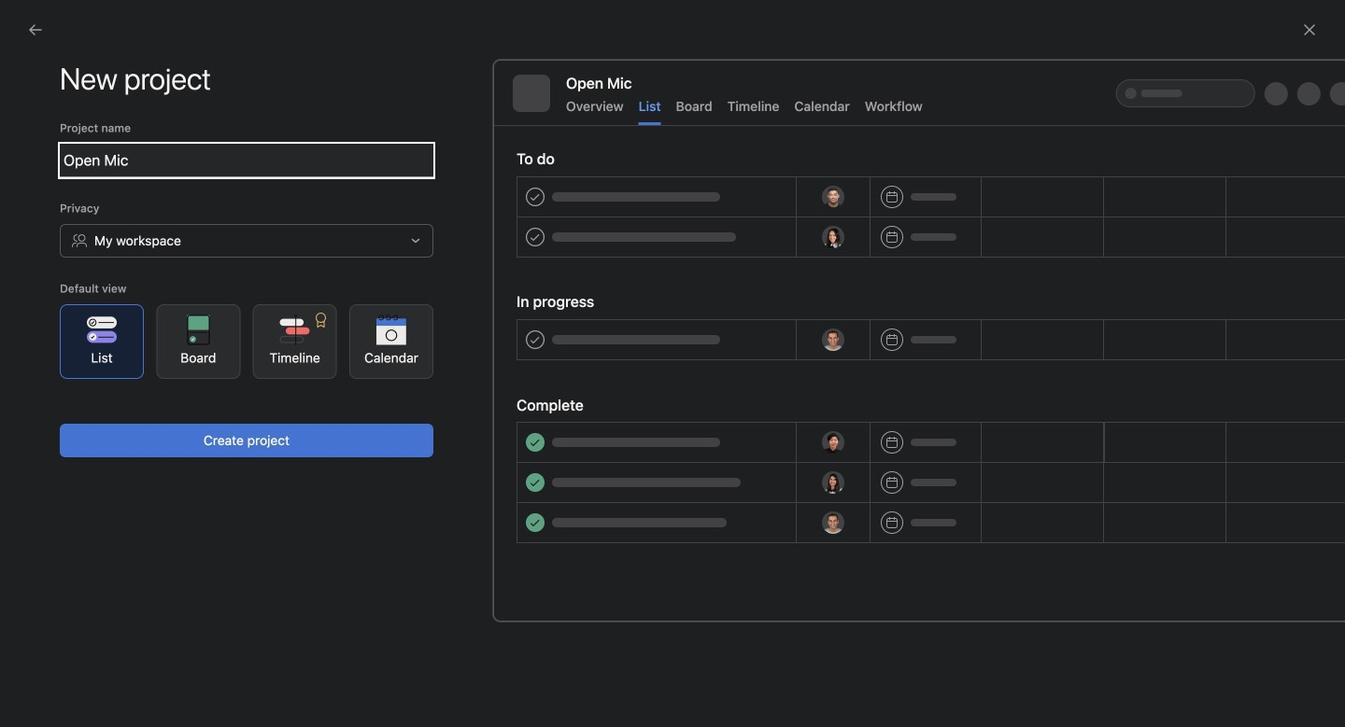 Task type: vqa. For each thing, say whether or not it's contained in the screenshot.
Line_And_Symbols icon
yes



Task type: describe. For each thing, give the bounding box(es) containing it.
this is a preview of your project image
[[493, 60, 1345, 622]]

0 vertical spatial list item
[[816, 323, 1054, 380]]

global element
[[0, 46, 224, 158]]

rocket image
[[1073, 408, 1096, 430]]

add profile photo image
[[277, 278, 322, 323]]

go back image
[[28, 22, 43, 37]]

projects element
[[0, 364, 224, 491]]



Task type: locate. For each thing, give the bounding box(es) containing it.
0 horizontal spatial list item
[[255, 392, 777, 426]]

1 vertical spatial list item
[[255, 392, 777, 426]]

starred element
[[0, 297, 224, 364]]

1 horizontal spatial list item
[[816, 323, 1054, 380]]

list item
[[816, 323, 1054, 380], [255, 392, 777, 426]]

hide sidebar image
[[24, 15, 39, 30]]

briefcase image
[[834, 408, 857, 430]]

None text field
[[60, 144, 434, 178]]

line_and_symbols image
[[1073, 341, 1096, 363]]

close image
[[1302, 22, 1317, 37]]

insights element
[[0, 170, 224, 297]]



